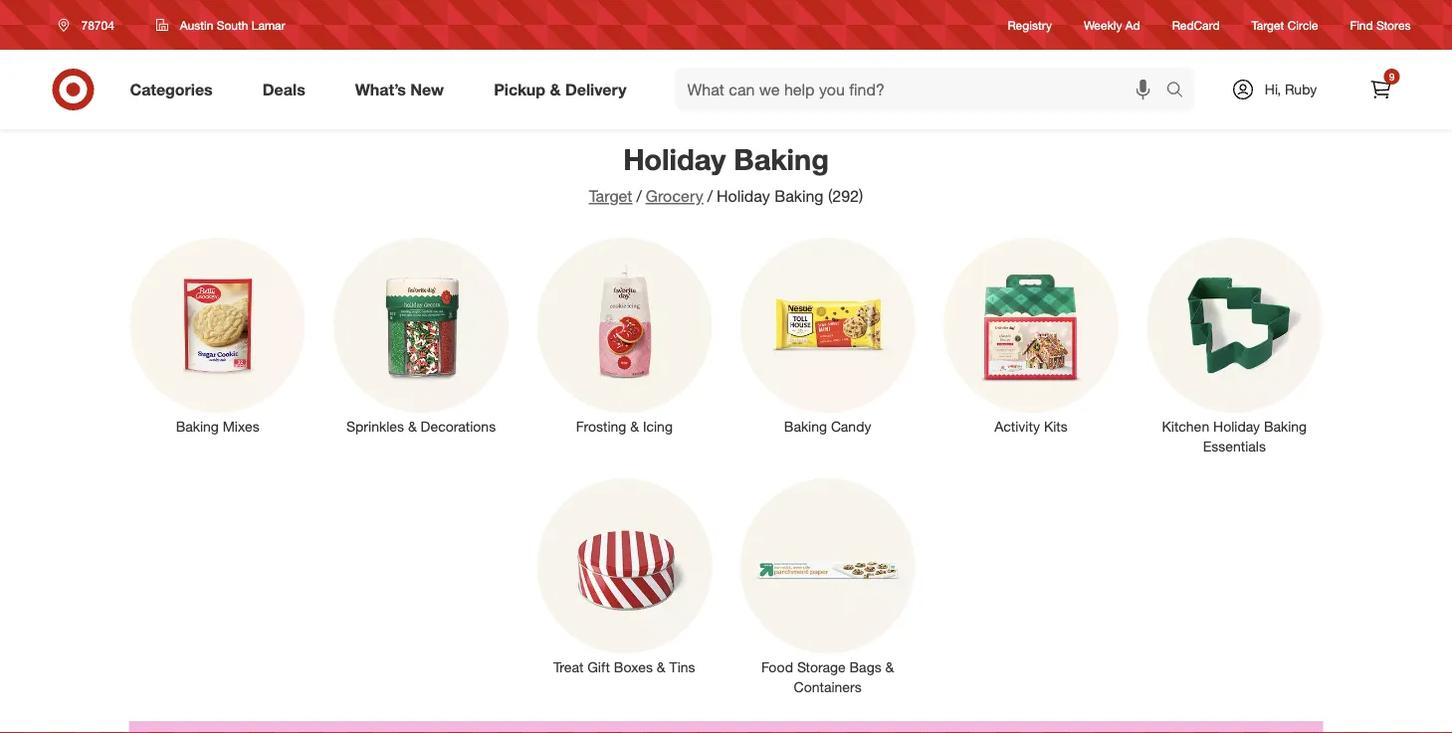 Task type: locate. For each thing, give the bounding box(es) containing it.
target inside target circle link
[[1252, 17, 1285, 32]]

redcard
[[1172, 17, 1220, 32]]

pickup & delivery link
[[477, 68, 652, 111]]

baking left candy
[[784, 418, 827, 435]]

&
[[550, 80, 561, 99], [408, 418, 417, 435], [630, 418, 639, 435], [657, 659, 666, 676], [886, 659, 894, 676]]

0 horizontal spatial /
[[637, 187, 642, 206]]

& right bags
[[886, 659, 894, 676]]

0 vertical spatial target
[[1252, 17, 1285, 32]]

holiday
[[623, 141, 726, 177], [717, 187, 770, 206], [1214, 418, 1260, 435]]

redcard link
[[1172, 16, 1220, 33]]

& for frosting
[[630, 418, 639, 435]]

holiday right the "grocery" link
[[717, 187, 770, 206]]

find stores link
[[1350, 16, 1411, 33]]

9
[[1389, 70, 1395, 83]]

carousel region
[[129, 722, 1323, 734]]

target left the "grocery" link
[[589, 187, 633, 206]]

hi,
[[1265, 81, 1281, 98]]

target left circle
[[1252, 17, 1285, 32]]

kitchen holiday baking essentials
[[1162, 418, 1307, 455]]

0 horizontal spatial target
[[589, 187, 633, 206]]

pickup & delivery
[[494, 80, 627, 99]]

target circle
[[1252, 17, 1319, 32]]

search
[[1157, 82, 1205, 101]]

/ right the "grocery" link
[[708, 187, 713, 206]]

what's new
[[355, 80, 444, 99]]

holiday baking target / grocery / holiday baking (292)
[[589, 141, 863, 206]]

& for pickup
[[550, 80, 561, 99]]

baking up essentials
[[1264, 418, 1307, 435]]

frosting & icing
[[576, 418, 673, 435]]

1 horizontal spatial /
[[708, 187, 713, 206]]

grocery link
[[646, 187, 704, 206]]

food storage bags & containers link
[[726, 475, 930, 698]]

mixes
[[223, 418, 259, 435]]

holiday up essentials
[[1214, 418, 1260, 435]]

activity
[[995, 418, 1040, 435]]

target
[[1252, 17, 1285, 32], [589, 187, 633, 206]]

78704 button
[[45, 7, 135, 43]]

deals link
[[246, 68, 330, 111]]

south
[[217, 17, 248, 32]]

registry link
[[1008, 16, 1052, 33]]

78704
[[81, 17, 114, 32]]

lamar
[[252, 17, 285, 32]]

baking left 'mixes'
[[176, 418, 219, 435]]

baking inside baking mixes link
[[176, 418, 219, 435]]

what's
[[355, 80, 406, 99]]

1 vertical spatial holiday
[[717, 187, 770, 206]]

What can we help you find? suggestions appear below search field
[[675, 68, 1171, 111]]

decorations
[[421, 418, 496, 435]]

baking left (292)
[[775, 187, 824, 206]]

new
[[410, 80, 444, 99]]

kits
[[1044, 418, 1068, 435]]

baking inside kitchen holiday baking essentials
[[1264, 418, 1307, 435]]

2 vertical spatial holiday
[[1214, 418, 1260, 435]]

1 vertical spatial target
[[589, 187, 633, 206]]

/ right target link at the top of page
[[637, 187, 642, 206]]

& right pickup
[[550, 80, 561, 99]]

& left tins
[[657, 659, 666, 676]]

austin south lamar
[[180, 17, 285, 32]]

stores
[[1377, 17, 1411, 32]]

baking
[[734, 141, 829, 177], [775, 187, 824, 206], [176, 418, 219, 435], [784, 418, 827, 435], [1264, 418, 1307, 435]]

holiday up grocery
[[623, 141, 726, 177]]

baking mixes link
[[116, 234, 319, 437]]

& right the sprinkles on the left of page
[[408, 418, 417, 435]]

1 horizontal spatial target
[[1252, 17, 1285, 32]]

9 link
[[1359, 68, 1403, 111]]

baking mixes
[[176, 418, 259, 435]]

categories
[[130, 80, 213, 99]]

& left icing
[[630, 418, 639, 435]]

weekly ad link
[[1084, 16, 1140, 33]]

/
[[637, 187, 642, 206], [708, 187, 713, 206]]

essentials
[[1203, 438, 1266, 455]]



Task type: describe. For each thing, give the bounding box(es) containing it.
find
[[1350, 17, 1373, 32]]

search button
[[1157, 68, 1205, 115]]

sprinkles
[[346, 418, 404, 435]]

baking candy link
[[726, 234, 930, 437]]

treat gift boxes & tins
[[554, 659, 695, 676]]

baking inside baking candy link
[[784, 418, 827, 435]]

target inside holiday baking target / grocery / holiday baking (292)
[[589, 187, 633, 206]]

activity kits
[[995, 418, 1068, 435]]

& inside 'link'
[[657, 659, 666, 676]]

frosting
[[576, 418, 626, 435]]

registry
[[1008, 17, 1052, 32]]

treat
[[554, 659, 584, 676]]

bags
[[850, 659, 882, 676]]

target circle link
[[1252, 16, 1319, 33]]

treat gift boxes & tins link
[[523, 475, 726, 678]]

pickup
[[494, 80, 546, 99]]

& inside food storage bags & containers
[[886, 659, 894, 676]]

weekly
[[1084, 17, 1122, 32]]

activity kits link
[[930, 234, 1133, 437]]

(292)
[[828, 187, 863, 206]]

baking candy
[[784, 418, 871, 435]]

ad
[[1126, 17, 1140, 32]]

kitchen
[[1162, 418, 1210, 435]]

gift
[[588, 659, 610, 676]]

deals
[[263, 80, 305, 99]]

food
[[761, 659, 793, 676]]

icing
[[643, 418, 673, 435]]

tins
[[670, 659, 695, 676]]

austin south lamar button
[[143, 7, 298, 43]]

delivery
[[565, 80, 627, 99]]

& for sprinkles
[[408, 418, 417, 435]]

categories link
[[113, 68, 238, 111]]

sprinkles & decorations
[[346, 418, 496, 435]]

0 vertical spatial holiday
[[623, 141, 726, 177]]

storage
[[797, 659, 846, 676]]

ruby
[[1285, 81, 1317, 98]]

what's new link
[[338, 68, 469, 111]]

weekly ad
[[1084, 17, 1140, 32]]

holiday inside kitchen holiday baking essentials
[[1214, 418, 1260, 435]]

find stores
[[1350, 17, 1411, 32]]

grocery
[[646, 187, 704, 206]]

candy
[[831, 418, 871, 435]]

1 / from the left
[[637, 187, 642, 206]]

circle
[[1288, 17, 1319, 32]]

boxes
[[614, 659, 653, 676]]

baking up (292)
[[734, 141, 829, 177]]

kitchen holiday baking essentials link
[[1133, 234, 1336, 457]]

target link
[[589, 187, 633, 206]]

2 / from the left
[[708, 187, 713, 206]]

sprinkles & decorations link
[[319, 234, 523, 437]]

austin
[[180, 17, 213, 32]]

hi, ruby
[[1265, 81, 1317, 98]]

food storage bags & containers
[[761, 659, 894, 696]]

containers
[[794, 679, 862, 696]]

frosting & icing link
[[523, 234, 726, 437]]



Task type: vqa. For each thing, say whether or not it's contained in the screenshot.
sprinkles & decorations link
yes



